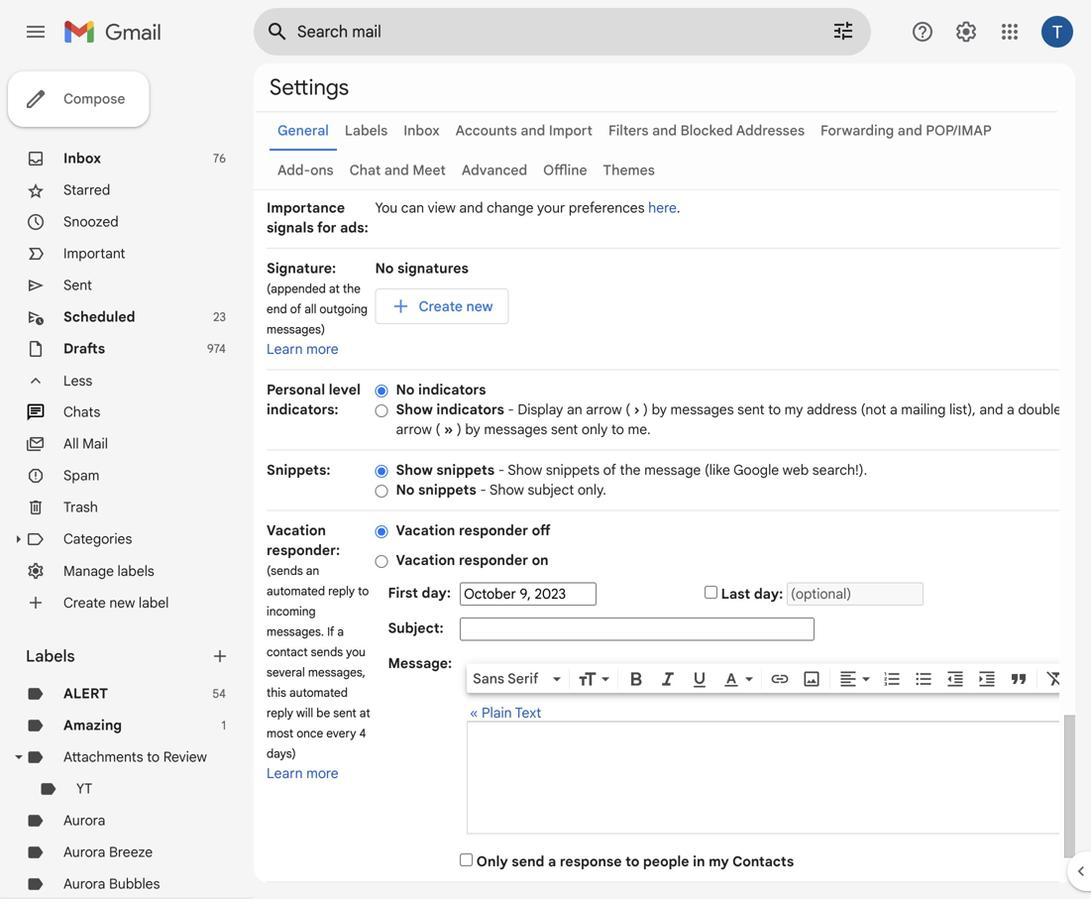 Task type: locate. For each thing, give the bounding box(es) containing it.
-
[[508, 401, 514, 418], [498, 461, 505, 479], [480, 481, 486, 499]]

0 vertical spatial the
[[343, 282, 361, 296]]

1 horizontal spatial create
[[419, 298, 463, 315]]

manage labels
[[63, 562, 154, 580]]

more
[[306, 340, 339, 358], [306, 765, 339, 782]]

learn down days)
[[267, 765, 303, 782]]

labels for labels link
[[345, 122, 388, 139]]

(not
[[861, 401, 887, 418]]

0 vertical spatial )
[[643, 401, 648, 418]]

aurora for aurora bubbles
[[63, 875, 105, 893]]

sent up google
[[738, 401, 765, 418]]

None search field
[[254, 8, 871, 56]]

more down once
[[306, 765, 339, 782]]

snippets up no snippets - show subject only.
[[436, 461, 495, 479]]

new for create new label
[[109, 594, 135, 611]]

0 vertical spatial indicators
[[418, 381, 486, 398]]

1 vertical spatial new
[[109, 594, 135, 611]]

a right (not
[[890, 401, 898, 418]]

no right no indicators 'option'
[[396, 381, 415, 398]]

navigation
[[267, 883, 1080, 899]]

to left the address
[[768, 401, 781, 418]]

1 horizontal spatial new
[[466, 298, 493, 315]]

indicators for no
[[418, 381, 486, 398]]

vacation inside vacation responder: (sends an automated reply to incoming messages. if a contact sends you several messages, this automated reply will be sent at most once every 4 days) learn more
[[267, 522, 326, 539]]

1 vertical spatial my
[[709, 853, 729, 870]]

to inside labels navigation
[[147, 748, 160, 766]]

2 horizontal spatial sent
[[738, 401, 765, 418]]

messages
[[671, 401, 734, 418], [484, 421, 548, 438]]

2 horizontal spatial -
[[508, 401, 514, 418]]

snippets for show subject only.
[[418, 481, 477, 499]]

create down the manage
[[63, 594, 106, 611]]

1 vertical spatial learn more link
[[267, 765, 339, 782]]

inbox link up starred link
[[63, 150, 101, 167]]

0 vertical spatial learn
[[267, 340, 303, 358]]

responder for off
[[459, 522, 528, 539]]

the down me.
[[620, 461, 641, 479]]

new for create new
[[466, 298, 493, 315]]

learn inside the signature: (appended at the end of all outgoing messages) learn more
[[267, 340, 303, 358]]

Vacation responder on radio
[[375, 554, 388, 569]]

messages.
[[267, 624, 324, 639]]

no snippets - show subject only.
[[396, 481, 607, 499]]

contact
[[267, 645, 308, 660]]

and right view
[[459, 199, 483, 217]]

aurora breeze
[[63, 844, 153, 861]]

1 vertical spatial reply
[[267, 706, 293, 721]]

1 horizontal spatial (
[[626, 401, 631, 418]]

1 learn more link from the top
[[267, 340, 339, 358]]

review
[[163, 748, 207, 766]]

at up 4
[[360, 706, 370, 721]]

indicators up show indicators -
[[418, 381, 486, 398]]

1 vertical spatial arrow
[[396, 421, 432, 438]]

1 responder from the top
[[459, 522, 528, 539]]

0 horizontal spatial inbox link
[[63, 150, 101, 167]]

0 vertical spatial inbox link
[[404, 122, 440, 139]]

and left import
[[521, 122, 545, 139]]

an up only
[[567, 401, 582, 418]]

no right no snippets radio
[[396, 481, 415, 499]]

vacation right vacation responder off radio
[[396, 522, 455, 539]]

signatures
[[397, 260, 469, 277]]

snippets up vacation responder off
[[418, 481, 477, 499]]

0 horizontal spatial of
[[290, 302, 301, 317]]

0 horizontal spatial (
[[436, 421, 440, 438]]

0 vertical spatial new
[[466, 298, 493, 315]]

1 horizontal spatial by
[[652, 401, 667, 418]]

me.
[[628, 421, 651, 438]]

create new label
[[63, 594, 169, 611]]

- for display an arrow (
[[508, 401, 514, 418]]

manage labels link
[[63, 562, 154, 580]]

1 horizontal spatial messages
[[671, 401, 734, 418]]

show snippets - show snippets of the message (like google web search!).
[[396, 461, 867, 479]]

here link
[[648, 199, 677, 217]]

learn more link down messages)
[[267, 340, 339, 358]]

advanced link
[[462, 162, 527, 179]]

snoozed
[[63, 213, 119, 230]]

labels up chat
[[345, 122, 388, 139]]

2 vertical spatial aurora
[[63, 875, 105, 893]]

off
[[532, 522, 551, 539]]

arrow left »
[[396, 421, 432, 438]]

chat
[[350, 162, 381, 179]]

remove formatting ‪(⌘\)‬ image
[[1046, 669, 1066, 689]]

0 horizontal spatial at
[[329, 282, 340, 296]]

no left signatures
[[375, 260, 394, 277]]

a right the if
[[337, 624, 344, 639]]

insert image image
[[802, 669, 822, 689]]

responder up the vacation responder on
[[459, 522, 528, 539]]

my inside ) by messages sent to my address (not a mailing list), and a double arrow (
[[785, 401, 803, 418]]

No indicators radio
[[375, 383, 388, 398]]

arrow inside ) by messages sent to my address (not a mailing list), and a double arrow (
[[396, 421, 432, 438]]

2 vertical spatial -
[[480, 481, 486, 499]]

support image
[[911, 20, 935, 44]]

2 learn more link from the top
[[267, 765, 339, 782]]

snippets:
[[267, 461, 331, 479]]

0 vertical spatial learn more link
[[267, 340, 339, 358]]

Last day: checkbox
[[705, 586, 718, 599]]

1 vertical spatial an
[[306, 563, 319, 578]]

1 horizontal spatial arrow
[[586, 401, 622, 418]]

search mail image
[[260, 14, 295, 50]]

create down signatures
[[419, 298, 463, 315]]

sent inside vacation responder: (sends an automated reply to incoming messages. if a contact sends you several messages, this automated reply will be sent at most once every 4 days) learn more
[[333, 706, 357, 721]]

chats
[[63, 403, 100, 421]]

to left 'first'
[[358, 584, 369, 599]]

to left review in the left bottom of the page
[[147, 748, 160, 766]]

1 aurora from the top
[[63, 812, 105, 829]]

reply up the if
[[328, 584, 355, 599]]

automated up be
[[289, 685, 348, 700]]

responder down vacation responder off
[[459, 552, 528, 569]]

0 vertical spatial responder
[[459, 522, 528, 539]]

23
[[213, 310, 226, 325]]

0 vertical spatial aurora
[[63, 812, 105, 829]]

2 learn from the top
[[267, 765, 303, 782]]

themes
[[603, 162, 655, 179]]

(
[[626, 401, 631, 418], [436, 421, 440, 438]]

Last day: text field
[[787, 582, 924, 606]]

0 vertical spatial my
[[785, 401, 803, 418]]

my left the address
[[785, 401, 803, 418]]

0 vertical spatial of
[[290, 302, 301, 317]]

0 horizontal spatial labels
[[26, 646, 75, 666]]

- left display
[[508, 401, 514, 418]]

gmail image
[[63, 12, 171, 52]]

1 vertical spatial no
[[396, 381, 415, 398]]

all mail link
[[63, 435, 108, 452]]

1 horizontal spatial of
[[603, 461, 616, 479]]

new inside labels navigation
[[109, 594, 135, 611]]

can
[[401, 199, 424, 217]]

0 vertical spatial -
[[508, 401, 514, 418]]

3 aurora from the top
[[63, 875, 105, 893]]

add-ons
[[278, 162, 334, 179]]

1 vertical spatial by
[[465, 421, 480, 438]]

0 vertical spatial reply
[[328, 584, 355, 599]]

0 vertical spatial at
[[329, 282, 340, 296]]

1 more from the top
[[306, 340, 339, 358]]

0 horizontal spatial create
[[63, 594, 106, 611]]

of inside the signature: (appended at the end of all outgoing messages) learn more
[[290, 302, 301, 317]]

responder:
[[267, 542, 340, 559]]

and for chat
[[384, 162, 409, 179]]

sans serif option
[[469, 669, 549, 689]]

contacts
[[733, 853, 794, 870]]

aurora
[[63, 812, 105, 829], [63, 844, 105, 861], [63, 875, 105, 893]]

0 horizontal spatial messages
[[484, 421, 548, 438]]

of
[[290, 302, 301, 317], [603, 461, 616, 479]]

personal
[[267, 381, 325, 398]]

scheduled link
[[63, 308, 135, 326]]

italic ‪(⌘i)‬ image
[[658, 669, 678, 689]]

- up vacation responder off
[[480, 481, 486, 499]]

0 vertical spatial create
[[419, 298, 463, 315]]

arrow
[[586, 401, 622, 418], [396, 421, 432, 438]]

1 vertical spatial create
[[63, 594, 106, 611]]

0 vertical spatial no
[[375, 260, 394, 277]]

messages up the (like
[[671, 401, 734, 418]]

2 vertical spatial no
[[396, 481, 415, 499]]

snippets up only.
[[546, 461, 600, 479]]

messages down display
[[484, 421, 548, 438]]

0 horizontal spatial the
[[343, 282, 361, 296]]

0 vertical spatial by
[[652, 401, 667, 418]]

the up outgoing
[[343, 282, 361, 296]]

0 vertical spatial arrow
[[586, 401, 622, 418]]

add-ons link
[[278, 162, 334, 179]]

aurora down aurora 'link'
[[63, 844, 105, 861]]

0 vertical spatial (
[[626, 401, 631, 418]]

1 learn from the top
[[267, 340, 303, 358]]

and for forwarding
[[898, 122, 923, 139]]

vacation up responder:
[[267, 522, 326, 539]]

preferences
[[569, 199, 645, 217]]

create for create new label
[[63, 594, 106, 611]]

compose
[[63, 90, 125, 108]]

vacation
[[267, 522, 326, 539], [396, 522, 455, 539], [396, 552, 455, 569]]

0 vertical spatial inbox
[[404, 122, 440, 139]]

1 vertical spatial of
[[603, 461, 616, 479]]

( left »
[[436, 421, 440, 438]]

to left me.
[[611, 421, 624, 438]]

.
[[677, 199, 680, 217]]

1 vertical spatial at
[[360, 706, 370, 721]]

spam link
[[63, 467, 99, 484]]

0 horizontal spatial reply
[[267, 706, 293, 721]]

and right list),
[[980, 401, 1004, 418]]

1 vertical spatial (
[[436, 421, 440, 438]]

aurora down 'aurora breeze' link
[[63, 875, 105, 893]]

and inside ) by messages sent to my address (not a mailing list), and a double arrow (
[[980, 401, 1004, 418]]

snippets for show snippets of the message (like google web search!).
[[436, 461, 495, 479]]

1 vertical spatial inbox
[[63, 150, 101, 167]]

0 horizontal spatial an
[[306, 563, 319, 578]]

by right › at the top right of page
[[652, 401, 667, 418]]

more inside the signature: (appended at the end of all outgoing messages) learn more
[[306, 340, 339, 358]]

1 vertical spatial messages
[[484, 421, 548, 438]]

0 horizontal spatial inbox
[[63, 150, 101, 167]]

) right › at the top right of page
[[643, 401, 648, 418]]

0 horizontal spatial day:
[[422, 584, 451, 601]]

Show indicators radio
[[375, 403, 388, 418]]

1 vertical spatial learn
[[267, 765, 303, 782]]

to left people
[[626, 853, 640, 870]]

1 vertical spatial more
[[306, 765, 339, 782]]

1 vertical spatial indicators
[[436, 401, 504, 418]]

by inside ) by messages sent to my address (not a mailing list), and a double arrow (
[[652, 401, 667, 418]]

and left pop/imap
[[898, 122, 923, 139]]

1 horizontal spatial )
[[643, 401, 648, 418]]

show right show snippets radio
[[396, 461, 433, 479]]

(sends
[[267, 563, 303, 578]]

learn
[[267, 340, 303, 358], [267, 765, 303, 782]]

vacation up first day:
[[396, 552, 455, 569]]

at up outgoing
[[329, 282, 340, 296]]

0 vertical spatial more
[[306, 340, 339, 358]]

sent up every
[[333, 706, 357, 721]]

54
[[212, 686, 226, 701]]

1 horizontal spatial at
[[360, 706, 370, 721]]

change
[[487, 199, 534, 217]]

2 more from the top
[[306, 765, 339, 782]]

reply up most
[[267, 706, 293, 721]]

the
[[343, 282, 361, 296], [620, 461, 641, 479]]

1 vertical spatial aurora
[[63, 844, 105, 861]]

day: right last
[[754, 585, 783, 603]]

of up only.
[[603, 461, 616, 479]]

1 vertical spatial the
[[620, 461, 641, 479]]

0 vertical spatial labels
[[345, 122, 388, 139]]

0 vertical spatial sent
[[738, 401, 765, 418]]

0 horizontal spatial arrow
[[396, 421, 432, 438]]

by
[[652, 401, 667, 418], [465, 421, 480, 438]]

and right chat
[[384, 162, 409, 179]]

learn down messages)
[[267, 340, 303, 358]]

you
[[346, 645, 366, 660]]

of left all
[[290, 302, 301, 317]]

aurora down yt
[[63, 812, 105, 829]]

more inside vacation responder: (sends an automated reply to incoming messages. if a contact sends you several messages, this automated reply will be sent at most once every 4 days) learn more
[[306, 765, 339, 782]]

indent more ‪(⌘])‬ image
[[977, 669, 997, 689]]

2 vertical spatial sent
[[333, 706, 357, 721]]

0 horizontal spatial -
[[480, 481, 486, 499]]

sent down display an arrow ( ›
[[551, 421, 578, 438]]

0 vertical spatial automated
[[267, 584, 325, 599]]

aurora bubbles link
[[63, 875, 160, 893]]

0 vertical spatial an
[[567, 401, 582, 418]]

inbox link up meet
[[404, 122, 440, 139]]

( left › at the top right of page
[[626, 401, 631, 418]]

2 aurora from the top
[[63, 844, 105, 861]]

1 horizontal spatial day:
[[754, 585, 783, 603]]

forwarding and pop/imap link
[[821, 122, 992, 139]]

compose button
[[8, 71, 149, 127]]

new down signatures
[[466, 298, 493, 315]]

day: right 'first'
[[422, 584, 451, 601]]

2 responder from the top
[[459, 552, 528, 569]]

1 horizontal spatial sent
[[551, 421, 578, 438]]

1 horizontal spatial reply
[[328, 584, 355, 599]]

- for show snippets of the message (like google web search!).
[[498, 461, 505, 479]]

indicators up »
[[436, 401, 504, 418]]

attachments to review link
[[63, 748, 207, 766]]

new inside button
[[466, 298, 493, 315]]

1 horizontal spatial labels
[[345, 122, 388, 139]]

labels up alert link
[[26, 646, 75, 666]]

0 horizontal spatial new
[[109, 594, 135, 611]]

0 horizontal spatial by
[[465, 421, 480, 438]]

- up no snippets - show subject only.
[[498, 461, 505, 479]]

0 horizontal spatial sent
[[333, 706, 357, 721]]

automated up the incoming
[[267, 584, 325, 599]]

aurora for aurora breeze
[[63, 844, 105, 861]]

yt link
[[76, 780, 92, 797]]

at inside the signature: (appended at the end of all outgoing messages) learn more
[[329, 282, 340, 296]]

arrow up only
[[586, 401, 622, 418]]

1 vertical spatial sent
[[551, 421, 578, 438]]

settings
[[270, 73, 349, 101]]

and right filters
[[652, 122, 677, 139]]

more down messages)
[[306, 340, 339, 358]]

learn more link down days)
[[267, 765, 339, 782]]

1 vertical spatial responder
[[459, 552, 528, 569]]

underline ‪(⌘u)‬ image
[[690, 670, 710, 690]]

1 vertical spatial inbox link
[[63, 150, 101, 167]]

an down responder:
[[306, 563, 319, 578]]

labels link
[[345, 122, 388, 139]]

1 vertical spatial labels
[[26, 646, 75, 666]]

1 vertical spatial -
[[498, 461, 505, 479]]

my right in
[[709, 853, 729, 870]]

1 vertical spatial )
[[457, 421, 462, 438]]

sans
[[473, 670, 505, 687]]

1 horizontal spatial my
[[785, 401, 803, 418]]

inbox up starred link
[[63, 150, 101, 167]]

0 vertical spatial messages
[[671, 401, 734, 418]]

to
[[768, 401, 781, 418], [611, 421, 624, 438], [358, 584, 369, 599], [147, 748, 160, 766], [626, 853, 640, 870]]

mail
[[82, 435, 108, 452]]

by right »
[[465, 421, 480, 438]]

show
[[396, 401, 433, 418], [396, 461, 433, 479], [508, 461, 542, 479], [490, 481, 524, 499]]

vacation responder on
[[396, 552, 549, 569]]

my
[[785, 401, 803, 418], [709, 853, 729, 870]]

new left label
[[109, 594, 135, 611]]

day: for first day:
[[422, 584, 451, 601]]

create inside create new button
[[419, 298, 463, 315]]

filters and blocked addresses
[[609, 122, 805, 139]]

bulleted list ‪(⌘⇧8)‬ image
[[914, 669, 934, 689]]

) right »
[[457, 421, 462, 438]]

learn more link for if
[[267, 765, 339, 782]]

labels inside navigation
[[26, 646, 75, 666]]

labels
[[345, 122, 388, 139], [26, 646, 75, 666]]

1 horizontal spatial -
[[498, 461, 505, 479]]

create inside labels navigation
[[63, 594, 106, 611]]

labels for the labels heading
[[26, 646, 75, 666]]

will
[[296, 706, 313, 721]]

vacation responder: (sends an automated reply to incoming messages. if a contact sends you several messages, this automated reply will be sent at most once every 4 days) learn more
[[267, 522, 370, 782]]

0 horizontal spatial my
[[709, 853, 729, 870]]

day: for last day:
[[754, 585, 783, 603]]

inbox up meet
[[404, 122, 440, 139]]



Task type: describe. For each thing, give the bounding box(es) containing it.
personal level indicators:
[[267, 381, 361, 418]]

( inside ) by messages sent to my address (not a mailing list), and a double arrow (
[[436, 421, 440, 438]]

sans serif
[[473, 670, 539, 687]]

messages inside ) by messages sent to my address (not a mailing list), and a double arrow (
[[671, 401, 734, 418]]

1 horizontal spatial inbox link
[[404, 122, 440, 139]]

be
[[316, 706, 330, 721]]

0 horizontal spatial )
[[457, 421, 462, 438]]

an inside vacation responder: (sends an automated reply to incoming messages. if a contact sends you several messages, this automated reply will be sent at most once every 4 days) learn more
[[306, 563, 319, 578]]

last
[[721, 585, 751, 603]]

Search mail text field
[[297, 22, 776, 42]]

meet
[[413, 162, 446, 179]]

scheduled
[[63, 308, 135, 326]]

vacation for vacation responder on
[[396, 552, 455, 569]]

categories
[[63, 530, 132, 548]]

send
[[512, 853, 545, 870]]

for
[[317, 219, 337, 236]]

forwarding and pop/imap
[[821, 122, 992, 139]]

accounts and import link
[[456, 122, 593, 139]]

yt
[[76, 780, 92, 797]]

1 horizontal spatial inbox
[[404, 122, 440, 139]]

»
[[444, 421, 453, 438]]

signature: (appended at the end of all outgoing messages) learn more
[[267, 260, 368, 358]]

message
[[644, 461, 701, 479]]

once
[[297, 726, 323, 741]]

responder for on
[[459, 552, 528, 569]]

aurora for aurora 'link'
[[63, 812, 105, 829]]

blocked
[[681, 122, 733, 139]]

a inside vacation responder: (sends an automated reply to incoming messages. if a contact sends you several messages, this automated reply will be sent at most once every 4 days) learn more
[[337, 624, 344, 639]]

learn inside vacation responder: (sends an automated reply to incoming messages. if a contact sends you several messages, this automated reply will be sent at most once every 4 days) learn more
[[267, 765, 303, 782]]

address
[[807, 401, 857, 418]]

create new
[[419, 298, 493, 315]]

show right show indicators radio at the top left of page
[[396, 401, 433, 418]]

1 horizontal spatial the
[[620, 461, 641, 479]]

subject
[[528, 481, 574, 499]]

show indicators -
[[396, 401, 518, 418]]

no indicators
[[396, 381, 486, 398]]

trash link
[[63, 499, 98, 516]]

no for no signatures
[[375, 260, 394, 277]]

settings image
[[955, 20, 978, 44]]

show left the subject
[[490, 481, 524, 499]]

display
[[518, 401, 563, 418]]

indicators:
[[267, 401, 339, 418]]

filters
[[609, 122, 649, 139]]

a right "send"
[[548, 853, 556, 870]]

list),
[[950, 401, 976, 418]]

no for no indicators
[[396, 381, 415, 398]]

importance
[[267, 199, 345, 217]]

signals
[[267, 219, 314, 236]]

search!).
[[813, 461, 867, 479]]

alert
[[63, 685, 108, 702]]

general
[[278, 122, 329, 139]]

inbox inside labels navigation
[[63, 150, 101, 167]]

web
[[783, 461, 809, 479]]

accounts
[[456, 122, 517, 139]]

people
[[643, 853, 689, 870]]

a left double
[[1007, 401, 1015, 418]]

Subject text field
[[460, 618, 815, 641]]

to inside vacation responder: (sends an automated reply to incoming messages. if a contact sends you several messages, this automated reply will be sent at most once every 4 days) learn more
[[358, 584, 369, 599]]

First day: text field
[[460, 582, 597, 606]]

attachments to review
[[63, 748, 207, 766]]

) inside ) by messages sent to my address (not a mailing list), and a double arrow (
[[643, 401, 648, 418]]

message:
[[388, 655, 452, 672]]

(like
[[705, 461, 730, 479]]

first day:
[[388, 584, 451, 601]]

only
[[476, 853, 508, 870]]

at inside vacation responder: (sends an automated reply to incoming messages. if a contact sends you several messages, this automated reply will be sent at most once every 4 days) learn more
[[360, 706, 370, 721]]

most
[[267, 726, 294, 741]]

Show snippets radio
[[375, 464, 388, 479]]

pop/imap
[[926, 122, 992, 139]]

attachments
[[63, 748, 143, 766]]

numbered list ‪(⌘⇧7)‬ image
[[882, 669, 902, 689]]

days)
[[267, 746, 296, 761]]

advanced
[[462, 162, 527, 179]]

and for filters
[[652, 122, 677, 139]]

quote ‪(⌘⇧9)‬ image
[[1009, 669, 1029, 689]]

indent less ‪(⌘[)‬ image
[[946, 669, 966, 689]]

vacation for vacation responder off
[[396, 522, 455, 539]]

chat and meet
[[350, 162, 446, 179]]

create new label link
[[63, 594, 169, 611]]

signature:
[[267, 260, 336, 277]]

sent inside ) by messages sent to my address (not a mailing list), and a double arrow (
[[738, 401, 765, 418]]

all
[[63, 435, 79, 452]]

categories link
[[63, 530, 132, 548]]

all
[[305, 302, 317, 317]]

only
[[582, 421, 608, 438]]

(appended
[[267, 282, 326, 296]]

indicators for show
[[436, 401, 504, 418]]

important link
[[63, 245, 125, 262]]

no signatures
[[375, 260, 469, 277]]

ads:
[[340, 219, 368, 236]]

link ‪(⌘k)‬ image
[[770, 669, 790, 689]]

advanced search options image
[[824, 11, 863, 51]]

on
[[532, 552, 549, 569]]

›
[[634, 401, 640, 418]]

amazing
[[63, 717, 122, 734]]

- for show subject only.
[[480, 481, 486, 499]]

main menu image
[[24, 20, 48, 44]]

show up no snippets - show subject only.
[[508, 461, 542, 479]]

learn more link for learn
[[267, 340, 339, 358]]

formatting options toolbar
[[467, 664, 1072, 693]]

1 horizontal spatial an
[[567, 401, 582, 418]]

1 vertical spatial automated
[[289, 685, 348, 700]]

vacation responder off
[[396, 522, 551, 539]]

to inside ) by messages sent to my address (not a mailing list), and a double arrow (
[[768, 401, 781, 418]]

sent link
[[63, 277, 92, 294]]

amazing link
[[63, 717, 122, 734]]

labels navigation
[[0, 63, 254, 899]]

if
[[327, 624, 334, 639]]

the inside the signature: (appended at the end of all outgoing messages) learn more
[[343, 282, 361, 296]]

create for create new
[[419, 298, 463, 315]]

and for accounts
[[521, 122, 545, 139]]

4
[[359, 726, 366, 741]]

accounts and import
[[456, 122, 593, 139]]

your
[[537, 199, 565, 217]]

of for snippets
[[603, 461, 616, 479]]

Vacation responder text field
[[468, 732, 1063, 823]]

aurora breeze link
[[63, 844, 153, 861]]

google
[[734, 461, 779, 479]]

spam
[[63, 467, 99, 484]]

label
[[139, 594, 169, 611]]

of for end
[[290, 302, 301, 317]]

Only send a response to people in my Contacts checkbox
[[460, 853, 473, 866]]

labels heading
[[26, 646, 210, 666]]

filters and blocked addresses link
[[609, 122, 805, 139]]

general link
[[278, 122, 329, 139]]

bold ‪(⌘b)‬ image
[[627, 669, 646, 689]]

important
[[63, 245, 125, 262]]

breeze
[[109, 844, 153, 861]]

several
[[267, 665, 305, 680]]

only.
[[578, 481, 607, 499]]

Vacation responder off radio
[[375, 524, 388, 539]]

sends
[[311, 645, 343, 660]]

drafts link
[[63, 340, 105, 357]]

No snippets radio
[[375, 484, 388, 498]]

vacation for vacation responder: (sends an automated reply to incoming messages. if a contact sends you several messages, this automated reply will be sent at most once every 4 days) learn more
[[267, 522, 326, 539]]

and inside importance signals for ads: you can view and change your preferences here .
[[459, 199, 483, 217]]

1
[[222, 718, 226, 733]]

last day:
[[721, 585, 783, 603]]



Task type: vqa. For each thing, say whether or not it's contained in the screenshot.
Thoughts
no



